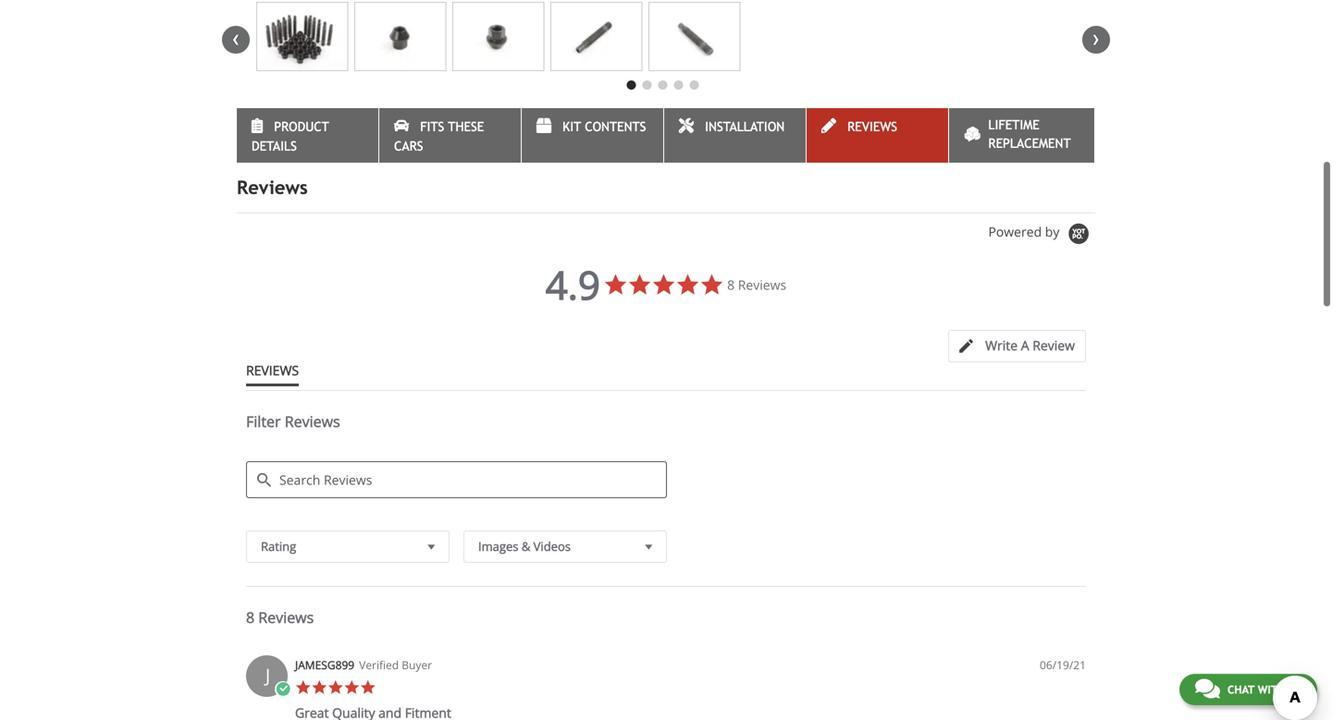 Task type: vqa. For each thing, say whether or not it's contained in the screenshot.
fourth es#2836728 - 001467ecs08kt - wheel stud conversion kit - full set - make wheel changes faster and easier, enough to convert both axles - ecs - bmw image
yes



Task type: describe. For each thing, give the bounding box(es) containing it.
product
[[274, 120, 329, 134]]

lifetime replacement
[[988, 118, 1071, 151]]

06/19/21
[[1040, 658, 1086, 673]]

4.9
[[546, 258, 600, 311]]

filter reviews heading
[[246, 412, 1086, 448]]

comments image
[[1195, 678, 1220, 700]]

these
[[448, 120, 484, 134]]

down triangle image
[[641, 538, 657, 557]]

1 vertical spatial 8
[[246, 608, 255, 628]]

›
[[1093, 26, 1100, 51]]

1 horizontal spatial 8 reviews
[[727, 276, 787, 294]]

Images & Videos Filter field
[[464, 531, 667, 563]]

2 star image from the left
[[328, 680, 344, 696]]

5 es#2836728 - 001467ecs08kt - wheel stud conversion kit - full set - make wheel changes faster and easier, enough to convert both axles - ecs - bmw image from the left
[[649, 2, 740, 71]]

kit contents
[[563, 120, 646, 134]]

‹
[[232, 26, 240, 51]]

4 star image from the left
[[360, 680, 376, 696]]

contents
[[585, 120, 646, 134]]

reviews
[[246, 362, 299, 379]]

0 horizontal spatial 8 reviews
[[246, 608, 314, 628]]

us
[[1289, 684, 1302, 697]]

verified buyer heading
[[359, 658, 432, 674]]

review
[[1033, 337, 1075, 354]]

lifetime
[[988, 118, 1040, 132]]

star image
[[295, 680, 311, 696]]

jamesg899 verified buyer
[[295, 658, 432, 673]]

by
[[1045, 223, 1060, 240]]

chat
[[1228, 684, 1255, 697]]

filter
[[246, 412, 281, 432]]

jamesg899
[[295, 658, 355, 673]]

chat with us link
[[1180, 674, 1317, 706]]

with
[[1258, 684, 1285, 697]]

reviews link
[[807, 108, 948, 163]]

fits these cars link
[[379, 108, 521, 163]]

j
[[265, 663, 270, 688]]

installation link
[[664, 108, 806, 163]]

review date 06/19/21 element
[[1040, 658, 1086, 674]]

reviews inside heading
[[285, 412, 340, 432]]

powered by link
[[989, 223, 1095, 246]]

powered
[[989, 223, 1042, 240]]

‹ link
[[222, 26, 250, 54]]

1 star image from the left
[[311, 680, 328, 696]]

3 star image from the left
[[344, 680, 360, 696]]



Task type: locate. For each thing, give the bounding box(es) containing it.
installation
[[705, 120, 785, 134]]

write a review
[[985, 337, 1075, 354]]

down triangle image
[[423, 538, 439, 557]]

fits
[[420, 120, 444, 134]]

circle checkmark image
[[275, 682, 291, 698]]

buyer
[[402, 658, 432, 673]]

reviews
[[848, 120, 897, 134], [237, 177, 308, 198], [738, 276, 787, 294], [285, 412, 340, 432], [258, 608, 314, 628]]

0 vertical spatial 8
[[727, 276, 735, 294]]

powered by
[[989, 223, 1063, 240]]

3 es#2836728 - 001467ecs08kt - wheel stud conversion kit - full set - make wheel changes faster and easier, enough to convert both axles - ecs - bmw image from the left
[[452, 2, 544, 71]]

8
[[727, 276, 735, 294], [246, 608, 255, 628]]

0 horizontal spatial 8
[[246, 608, 255, 628]]

4.9 star rating element
[[546, 258, 600, 311]]

replacement
[[988, 136, 1071, 151]]

2 es#2836728 - 001467ecs08kt - wheel stud conversion kit - full set - make wheel changes faster and easier, enough to convert both axles - ecs - bmw image from the left
[[354, 2, 446, 71]]

product details link
[[237, 108, 378, 163]]

write no frame image
[[959, 340, 983, 353]]

› link
[[1082, 26, 1110, 54]]

1 horizontal spatial 8
[[727, 276, 735, 294]]

4 es#2836728 - 001467ecs08kt - wheel stud conversion kit - full set - make wheel changes faster and easier, enough to convert both axles - ecs - bmw image from the left
[[550, 2, 642, 71]]

videos
[[534, 538, 571, 555]]

write
[[985, 337, 1018, 354]]

images & videos
[[478, 538, 571, 555]]

8 reviews
[[727, 276, 787, 294], [246, 608, 314, 628]]

star image
[[311, 680, 328, 696], [328, 680, 344, 696], [344, 680, 360, 696], [360, 680, 376, 696]]

product details
[[252, 120, 329, 154]]

write a review button
[[948, 330, 1086, 363]]

&
[[522, 538, 530, 555]]

rating
[[261, 538, 296, 555]]

kit
[[563, 120, 581, 134]]

cars
[[394, 139, 423, 154]]

Rating Filter field
[[246, 531, 450, 563]]

magnifying glass image
[[257, 474, 271, 488]]

fits these cars
[[394, 120, 484, 154]]

heading
[[295, 705, 451, 721]]

details
[[252, 139, 297, 154]]

images
[[478, 538, 519, 555]]

lifetime replacement link
[[949, 108, 1095, 163]]

1 vertical spatial 8 reviews
[[246, 608, 314, 628]]

es#2836728 - 001467ecs08kt - wheel stud conversion kit - full set - make wheel changes faster and easier, enough to convert both axles - ecs - bmw image
[[256, 2, 348, 71], [354, 2, 446, 71], [452, 2, 544, 71], [550, 2, 642, 71], [649, 2, 740, 71]]

Search Reviews search field
[[246, 462, 667, 499]]

0 vertical spatial 8 reviews
[[727, 276, 787, 294]]

verified
[[359, 658, 399, 673]]

filter reviews
[[246, 412, 340, 432]]

kit contents link
[[522, 108, 663, 163]]

chat with us
[[1228, 684, 1302, 697]]

1 es#2836728 - 001467ecs08kt - wheel stud conversion kit - full set - make wheel changes faster and easier, enough to convert both axles - ecs - bmw image from the left
[[256, 2, 348, 71]]

a
[[1021, 337, 1029, 354]]



